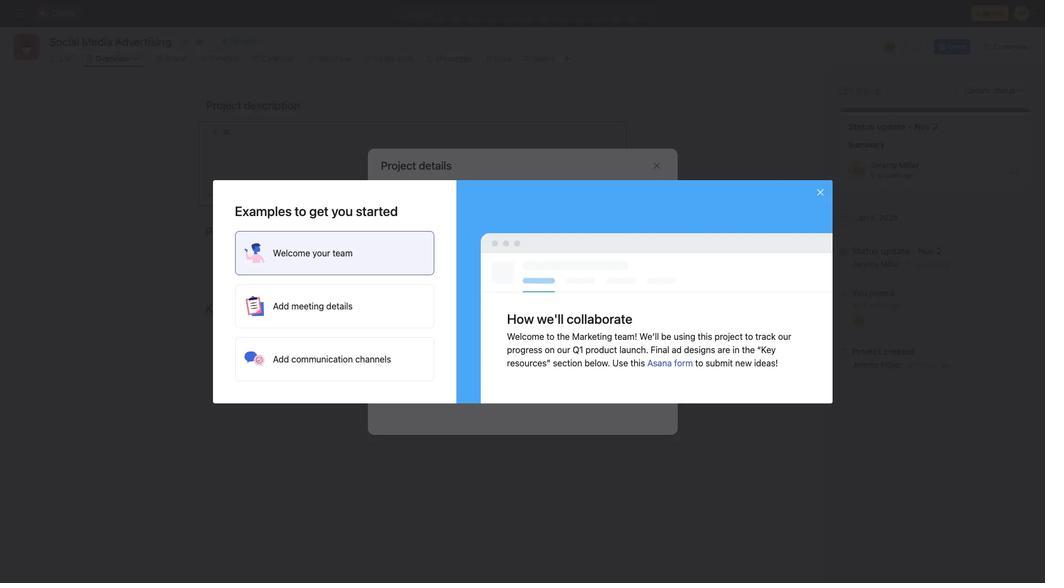 Task type: describe. For each thing, give the bounding box(es) containing it.
section
[[553, 358, 582, 368]]

messages link
[[427, 53, 472, 65]]

key resources
[[206, 303, 276, 315]]

jeremy miller link for status
[[852, 260, 901, 269]]

nov
[[918, 246, 935, 256]]

status update - nov 2 button
[[852, 246, 950, 257]]

due
[[527, 241, 540, 249]]

to up on
[[547, 332, 555, 342]]

track
[[756, 332, 776, 342]]

resources.
[[470, 354, 508, 364]]

name
[[381, 198, 400, 206]]

- for nov
[[912, 246, 916, 256]]

ideas!
[[754, 358, 778, 368]]

remove from starred image
[[195, 37, 204, 46]]

how we'll collaborate
[[507, 311, 633, 327]]

submit
[[706, 358, 733, 368]]

- for nov 2
[[908, 122, 912, 132]]

overview
[[95, 54, 129, 63]]

1 horizontal spatial project description title text field
[[374, 297, 462, 316]]

get
[[309, 203, 329, 219]]

project for to
[[715, 332, 743, 342]]

calendar
[[262, 54, 295, 63]]

to down designs
[[695, 358, 703, 368]]

add for add meeting details
[[273, 301, 289, 311]]

workflow
[[317, 54, 351, 63]]

around
[[426, 342, 451, 351]]

your for align
[[388, 342, 404, 351]]

communication
[[291, 354, 353, 364]]

meeting
[[291, 301, 324, 311]]

we'll
[[640, 332, 659, 342]]

1 horizontal spatial the
[[742, 345, 755, 355]]

create project brief
[[382, 377, 453, 386]]

date
[[542, 241, 556, 249]]

miller inside project created jeremy miller 16 minutes ago
[[881, 360, 901, 370]]

be
[[661, 332, 672, 342]]

"key
[[757, 345, 776, 355]]

status update - nov 2 jeremy miller 5 minutes ago
[[852, 246, 950, 269]]

list link
[[51, 53, 73, 65]]

2 a from the left
[[526, 342, 530, 351]]

share button
[[934, 39, 971, 55]]

share
[[948, 43, 966, 51]]

final
[[651, 345, 670, 355]]

0 horizontal spatial this
[[631, 358, 645, 368]]

messages
[[435, 54, 472, 63]]

timeline
[[209, 54, 240, 63]]

how
[[507, 311, 534, 327]]

0 vertical spatial our
[[778, 332, 792, 342]]

in
[[733, 345, 740, 355]]

resources"
[[507, 358, 551, 368]]

marketing
[[572, 332, 612, 342]]

jeremy inside jeremy miller 5 minutes ago
[[870, 160, 897, 170]]

launch.
[[620, 345, 649, 355]]

dashboard
[[373, 54, 413, 63]]

q1
[[573, 345, 583, 355]]

16 inside you joined 16 minutes ago
[[852, 302, 860, 310]]

0 likes. click to like this task image
[[1010, 166, 1019, 175]]

due date
[[527, 241, 556, 249]]

example text for how we'll collaborate section image
[[481, 233, 833, 404]]

dashboard link
[[364, 53, 413, 65]]

welcome to the marketing team! we'll be using this project to track our progress on our q1 product launch. final ad designs are in the "key resources" section below. use this
[[507, 332, 792, 368]]

project created jeremy miller 16 minutes ago
[[852, 347, 953, 370]]

project details dialog
[[368, 149, 678, 435]]

calendar link
[[253, 53, 295, 65]]

details
[[326, 301, 353, 311]]

align
[[368, 342, 386, 351]]

form
[[674, 358, 693, 368]]

create
[[382, 377, 407, 386]]

files
[[494, 54, 511, 63]]

designs
[[684, 345, 716, 355]]

jm inside button
[[885, 43, 894, 51]]

progress
[[507, 345, 543, 355]]

timeline link
[[200, 53, 240, 65]]

minutes inside status update - nov 2 jeremy miller 5 minutes ago
[[912, 261, 937, 269]]

you joined button
[[852, 288, 900, 299]]

workflow link
[[308, 53, 351, 65]]

0 horizontal spatial @
[[223, 127, 230, 137]]

1 board link from the left
[[156, 53, 186, 65]]

jm button
[[883, 40, 896, 54]]

files link
[[486, 53, 511, 65]]

project for brief
[[368, 354, 393, 364]]

add communication channels
[[273, 354, 391, 364]]

add meeting details
[[273, 301, 353, 311]]

update for nov
[[881, 246, 910, 256]]

upgrade button
[[972, 6, 1009, 21]]

channels
[[355, 354, 391, 364]]

board for first 'board' link from right
[[533, 54, 555, 63]]



Task type: locate. For each thing, give the bounding box(es) containing it.
update up summary
[[877, 122, 906, 132]]

jeremy miller link down summary
[[870, 160, 920, 170]]

brief inside align your team around a shared vision with a project brief and supporting resources.
[[395, 354, 412, 364]]

this down launch.
[[631, 358, 645, 368]]

1 horizontal spatial @
[[399, 326, 406, 336]]

update left the nov
[[881, 246, 910, 256]]

minutes inside jeremy miller 5 minutes ago
[[876, 172, 901, 180]]

- left nov 2
[[908, 122, 912, 132]]

miller
[[899, 160, 920, 170], [881, 260, 901, 269], [881, 360, 901, 370]]

0 horizontal spatial team
[[333, 248, 353, 258]]

board
[[165, 54, 186, 63], [533, 54, 555, 63]]

jeremy miller link
[[870, 160, 920, 170], [852, 260, 901, 269], [852, 360, 901, 370]]

minutes down the nov
[[912, 261, 937, 269]]

add left meeting
[[273, 301, 289, 311]]

jeremy up you
[[852, 260, 879, 269]]

0 horizontal spatial 16
[[852, 302, 860, 310]]

project description title text field down calendar link
[[199, 94, 303, 117]]

1 vertical spatial this
[[631, 358, 645, 368]]

1 horizontal spatial board link
[[525, 53, 555, 65]]

a right with
[[526, 342, 530, 351]]

this up designs
[[698, 332, 712, 342]]

0 horizontal spatial board
[[165, 54, 186, 63]]

upgrade
[[977, 9, 1004, 17]]

16 down you
[[852, 302, 860, 310]]

project
[[715, 332, 743, 342], [368, 354, 393, 364], [409, 377, 434, 386]]

1 vertical spatial jeremy
[[852, 260, 879, 269]]

2 add from the top
[[273, 354, 289, 364]]

product
[[586, 345, 617, 355]]

minutes down summary
[[876, 172, 901, 180]]

below.
[[585, 358, 610, 368]]

1 vertical spatial miller
[[881, 260, 901, 269]]

0 vertical spatial project description title text field
[[199, 94, 303, 117]]

jeremy miller link down status update - nov 2 button
[[852, 260, 901, 269]]

you
[[852, 288, 868, 298]]

1 vertical spatial @
[[399, 326, 406, 336]]

0 horizontal spatial 5
[[870, 172, 875, 180]]

0 horizontal spatial project description title text field
[[199, 94, 303, 117]]

add for add communication channels
[[273, 354, 289, 364]]

your
[[313, 248, 330, 258], [388, 342, 404, 351]]

1 horizontal spatial board
[[533, 54, 555, 63]]

0 vertical spatial brief
[[395, 354, 412, 364]]

and
[[414, 354, 427, 364]]

brief left and
[[395, 354, 412, 364]]

jeremy miller 5 minutes ago
[[870, 160, 920, 180]]

status for status update - nov 2
[[848, 122, 875, 132]]

0 horizontal spatial your
[[313, 248, 330, 258]]

0 horizontal spatial welcome
[[273, 248, 310, 258]]

1 vertical spatial status
[[852, 246, 879, 256]]

None text field
[[46, 32, 174, 51]]

jeremy miller link down project created
[[852, 360, 901, 370]]

2 vertical spatial jm
[[854, 318, 864, 326]]

jeremy inside project created jeremy miller 16 minutes ago
[[852, 360, 879, 370]]

you started
[[332, 203, 398, 219]]

ago inside you joined 16 minutes ago
[[888, 302, 900, 310]]

minutes inside project created jeremy miller 16 minutes ago
[[915, 361, 940, 370]]

1 horizontal spatial 16
[[906, 361, 913, 370]]

1 board from the left
[[165, 54, 186, 63]]

2 vertical spatial miller
[[881, 360, 901, 370]]

jeremy miller link for project created
[[852, 360, 901, 370]]

on
[[545, 345, 555, 355]]

board link right 'files'
[[525, 53, 555, 65]]

update inside status update - nov 2 jeremy miller 5 minutes ago
[[881, 246, 910, 256]]

project roles
[[206, 225, 268, 238]]

1 horizontal spatial brief
[[436, 377, 453, 386]]

ago inside jeremy miller 5 minutes ago
[[903, 172, 915, 180]]

welcome your team
[[273, 248, 353, 258]]

a up supporting
[[453, 342, 457, 351]]

0 vertical spatial jm
[[885, 43, 894, 51]]

5 inside status update - nov 2 jeremy miller 5 minutes ago
[[906, 261, 910, 269]]

1 vertical spatial our
[[557, 345, 570, 355]]

status inside latest status update element
[[848, 122, 875, 132]]

jeremy inside status update - nov 2 jeremy miller 5 minutes ago
[[852, 260, 879, 269]]

minutes inside you joined 16 minutes ago
[[861, 302, 886, 310]]

0 horizontal spatial brief
[[395, 354, 412, 364]]

1 horizontal spatial 5
[[906, 261, 910, 269]]

1 horizontal spatial a
[[526, 342, 530, 351]]

on track
[[839, 84, 881, 97]]

this
[[698, 332, 712, 342], [631, 358, 645, 368]]

new
[[735, 358, 752, 368]]

jeremy down summary
[[870, 160, 897, 170]]

vision
[[486, 342, 507, 351]]

status update - nov 2
[[848, 122, 938, 132]]

project created
[[852, 347, 915, 357]]

0 vertical spatial this
[[698, 332, 712, 342]]

5
[[870, 172, 875, 180], [906, 261, 910, 269]]

your for welcome
[[313, 248, 330, 258]]

2 vertical spatial jeremy
[[852, 360, 879, 370]]

1 vertical spatial project description title text field
[[374, 297, 462, 316]]

0 vertical spatial the
[[557, 332, 570, 342]]

minutes down you joined button
[[861, 302, 886, 310]]

supporting
[[429, 354, 468, 364]]

16 inside project created jeremy miller 16 minutes ago
[[906, 361, 913, 370]]

1 vertical spatial add
[[273, 354, 289, 364]]

summary
[[848, 140, 885, 149]]

welcome
[[273, 248, 310, 258], [507, 332, 544, 342]]

status up summary
[[848, 122, 875, 132]]

bug image
[[20, 40, 33, 54]]

the down how we'll collaborate
[[557, 332, 570, 342]]

5 down summary
[[870, 172, 875, 180]]

project inside welcome to the marketing team! we'll be using this project to track our progress on our q1 product launch. final ad designs are in the "key resources" section below. use this
[[715, 332, 743, 342]]

board left timeline link
[[165, 54, 186, 63]]

1 vertical spatial project
[[368, 354, 393, 364]]

ago inside status update - nov 2 jeremy miller 5 minutes ago
[[938, 261, 950, 269]]

miller inside status update - nov 2 jeremy miller 5 minutes ago
[[881, 260, 901, 269]]

1 vertical spatial -
[[912, 246, 916, 256]]

2 board link from the left
[[525, 53, 555, 65]]

board link left timeline link
[[156, 53, 186, 65]]

0 horizontal spatial board link
[[156, 53, 186, 65]]

2
[[937, 246, 942, 256]]

add
[[273, 301, 289, 311], [273, 354, 289, 364]]

brief down supporting
[[436, 377, 453, 386]]

1 a from the left
[[453, 342, 457, 351]]

1 vertical spatial team
[[406, 342, 424, 351]]

add left communication
[[273, 354, 289, 364]]

our right 'track'
[[778, 332, 792, 342]]

to left 'track'
[[745, 332, 753, 342]]

project down align
[[368, 354, 393, 364]]

1 vertical spatial welcome
[[507, 332, 544, 342]]

update for nov 2
[[877, 122, 906, 132]]

0 vertical spatial 5
[[870, 172, 875, 180]]

welcome up progress at the bottom
[[507, 332, 544, 342]]

0 vertical spatial add
[[273, 301, 289, 311]]

Name text field
[[381, 212, 664, 232]]

0 vertical spatial jeremy miller link
[[870, 160, 920, 170]]

latest status update element
[[839, 107, 1032, 190]]

0 vertical spatial project
[[715, 332, 743, 342]]

nov 2
[[915, 122, 938, 132]]

are
[[718, 345, 731, 355]]

examples
[[235, 203, 292, 219]]

team
[[333, 248, 353, 258], [406, 342, 424, 351]]

project inside button
[[409, 377, 434, 386]]

1 horizontal spatial project
[[409, 377, 434, 386]]

0 vertical spatial miller
[[899, 160, 920, 170]]

asana form to submit new ideas!
[[648, 358, 778, 368]]

0 horizontal spatial the
[[557, 332, 570, 342]]

2 vertical spatial jeremy miller link
[[852, 360, 901, 370]]

1 vertical spatial jeremy miller link
[[852, 260, 901, 269]]

1 vertical spatial 5
[[906, 261, 910, 269]]

Project description title text field
[[199, 94, 303, 117], [374, 297, 462, 316]]

ad
[[672, 345, 682, 355]]

jeremy down project created
[[852, 360, 879, 370]]

close this dialog image
[[652, 162, 661, 170]]

- inside status update - nov 2 jeremy miller 5 minutes ago
[[912, 246, 916, 256]]

overview link
[[86, 53, 129, 65]]

your down get
[[313, 248, 330, 258]]

0 vertical spatial update
[[877, 122, 906, 132]]

joined
[[870, 288, 895, 298]]

miller down project created
[[881, 360, 901, 370]]

team inside align your team around a shared vision with a project brief and supporting resources.
[[406, 342, 424, 351]]

asana
[[648, 358, 672, 368]]

team down you started
[[333, 248, 353, 258]]

0 vertical spatial @
[[223, 127, 230, 137]]

1 vertical spatial brief
[[436, 377, 453, 386]]

toolbar
[[201, 182, 626, 202]]

list
[[60, 54, 73, 63]]

welcome for welcome your team
[[273, 248, 310, 258]]

ago
[[903, 172, 915, 180], [938, 261, 950, 269], [888, 302, 900, 310], [942, 361, 953, 370]]

close image
[[816, 188, 825, 197]]

- left the nov
[[912, 246, 916, 256]]

status inside status update - nov 2 jeremy miller 5 minutes ago
[[852, 246, 879, 256]]

0 vertical spatial jeremy
[[870, 160, 897, 170]]

2 board from the left
[[533, 54, 555, 63]]

project down and
[[409, 377, 434, 386]]

team up and
[[406, 342, 424, 351]]

1 horizontal spatial your
[[388, 342, 404, 351]]

the right in
[[742, 345, 755, 355]]

1 vertical spatial update
[[881, 246, 910, 256]]

project details
[[381, 159, 452, 172]]

1 vertical spatial jm
[[852, 166, 862, 174]]

-
[[908, 122, 912, 132], [912, 246, 916, 256]]

shared
[[459, 342, 484, 351]]

jeremy
[[870, 160, 897, 170], [852, 260, 879, 269], [852, 360, 879, 370]]

1 vertical spatial your
[[388, 342, 404, 351]]

our
[[778, 332, 792, 342], [557, 345, 570, 355]]

16 down project created
[[906, 361, 913, 370]]

brief inside button
[[436, 377, 453, 386]]

miller down status update - nov 2 button
[[881, 260, 901, 269]]

1 vertical spatial the
[[742, 345, 755, 355]]

update
[[877, 122, 906, 132], [881, 246, 910, 256]]

0 horizontal spatial project
[[368, 354, 393, 364]]

using
[[674, 332, 696, 342]]

you joined 16 minutes ago
[[852, 288, 900, 310]]

0 vertical spatial 16
[[852, 302, 860, 310]]

miller down status update - nov 2
[[899, 160, 920, 170]]

0 vertical spatial -
[[908, 122, 912, 132]]

miller inside jeremy miller 5 minutes ago
[[899, 160, 920, 170]]

team for welcome
[[333, 248, 353, 258]]

our up section at bottom right
[[557, 345, 570, 355]]

jeremy miller link inside latest status update element
[[870, 160, 920, 170]]

team!
[[615, 332, 637, 342]]

0 vertical spatial status
[[848, 122, 875, 132]]

0 vertical spatial welcome
[[273, 248, 310, 258]]

welcome down examples to get you started
[[273, 248, 310, 258]]

project up are
[[715, 332, 743, 342]]

your inside align your team around a shared vision with a project brief and supporting resources.
[[388, 342, 404, 351]]

create project brief button
[[368, 372, 456, 392]]

welcome for welcome to the marketing team! we'll be using this project to track our progress on our q1 product launch. final ad designs are in the "key resources" section below. use this
[[507, 332, 544, 342]]

welcome inside welcome to the marketing team! we'll be using this project to track our progress on our q1 product launch. final ad designs are in the "key resources" section below. use this
[[507, 332, 544, 342]]

- inside latest status update element
[[908, 122, 912, 132]]

1 horizontal spatial welcome
[[507, 332, 544, 342]]

jm inside latest status update element
[[852, 166, 862, 174]]

board right 'files'
[[533, 54, 555, 63]]

5 inside jeremy miller 5 minutes ago
[[870, 172, 875, 180]]

@ inside project details dialog
[[399, 326, 406, 336]]

a
[[453, 342, 457, 351], [526, 342, 530, 351]]

0 vertical spatial your
[[313, 248, 330, 258]]

1 vertical spatial 16
[[906, 361, 913, 370]]

to left get
[[295, 203, 306, 219]]

project description title text field up around
[[374, 297, 462, 316]]

1 add from the top
[[273, 301, 289, 311]]

team for align
[[406, 342, 424, 351]]

5 down status update - nov 2 button
[[906, 261, 910, 269]]

the
[[557, 332, 570, 342], [742, 345, 755, 355]]

project inside align your team around a shared vision with a project brief and supporting resources.
[[368, 354, 393, 364]]

your right align
[[388, 342, 404, 351]]

status up you
[[852, 246, 879, 256]]

@
[[223, 127, 230, 137], [399, 326, 406, 336]]

0 horizontal spatial our
[[557, 345, 570, 355]]

with
[[509, 342, 524, 351]]

1 horizontal spatial our
[[778, 332, 792, 342]]

0 vertical spatial team
[[333, 248, 353, 258]]

1 horizontal spatial this
[[698, 332, 712, 342]]

examples to get you started
[[235, 203, 398, 219]]

2 vertical spatial project
[[409, 377, 434, 386]]

minutes
[[876, 172, 901, 180], [912, 261, 937, 269], [861, 302, 886, 310], [915, 361, 940, 370]]

status for status update - nov 2 jeremy miller 5 minutes ago
[[852, 246, 879, 256]]

1 horizontal spatial team
[[406, 342, 424, 351]]

we'll collaborate
[[537, 311, 633, 327]]

board for 1st 'board' link
[[165, 54, 186, 63]]

use
[[613, 358, 628, 368]]

align your team around a shared vision with a project brief and supporting resources.
[[368, 342, 530, 364]]

ago inside project created jeremy miller 16 minutes ago
[[942, 361, 953, 370]]

minutes down project created
[[915, 361, 940, 370]]

0 horizontal spatial a
[[453, 342, 457, 351]]

2 horizontal spatial project
[[715, 332, 743, 342]]



Task type: vqa. For each thing, say whether or not it's contained in the screenshot.
Cancel
no



